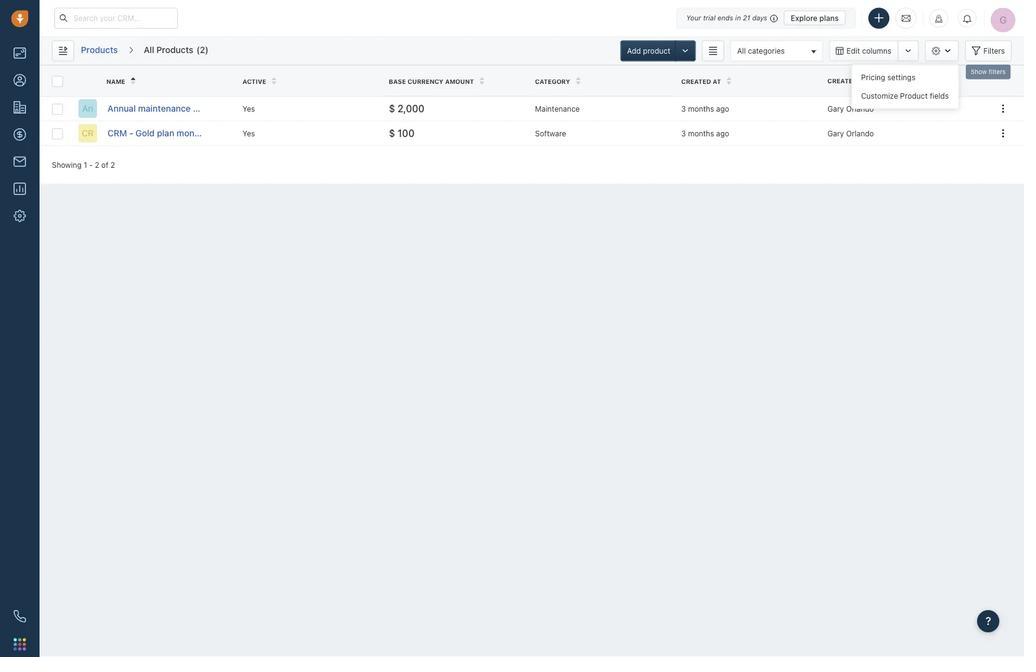 Task type: vqa. For each thing, say whether or not it's contained in the screenshot.
Customize
yes



Task type: locate. For each thing, give the bounding box(es) containing it.
gary
[[828, 104, 844, 113], [828, 129, 844, 138]]

1 horizontal spatial products
[[156, 45, 193, 55]]

2 horizontal spatial 2
[[200, 45, 205, 55]]

products up name
[[81, 45, 118, 55]]

email image
[[902, 13, 911, 23]]

pricing settings
[[861, 73, 916, 82]]

gary orlando down created by
[[828, 104, 874, 113]]

0 vertical spatial ago
[[716, 104, 729, 113]]

2 gary from the top
[[828, 129, 844, 138]]

products
[[81, 45, 118, 55], [156, 45, 193, 55]]

2 months from the top
[[688, 129, 714, 138]]

1 vertical spatial 3 months ago
[[681, 129, 729, 138]]

cr
[[82, 128, 94, 138]]

0 vertical spatial gary orlando
[[828, 104, 874, 113]]

explore plans
[[791, 14, 839, 22]]

2
[[200, 45, 205, 55], [95, 161, 99, 169], [111, 161, 115, 169]]

0 horizontal spatial all
[[144, 45, 154, 55]]

all inside button
[[737, 46, 746, 55]]

(sample)
[[230, 103, 266, 114], [212, 128, 248, 138]]

21
[[743, 14, 750, 22]]

yes for $ 100
[[243, 129, 255, 138]]

1 3 from the top
[[681, 104, 686, 113]]

1 vertical spatial -
[[89, 161, 93, 169]]

months for 100
[[688, 129, 714, 138]]

0 vertical spatial months
[[688, 104, 714, 113]]

$ left 2,000
[[389, 103, 395, 114]]

columns
[[862, 47, 892, 55]]

1 created from the left
[[828, 77, 858, 84]]

gary for 2,000
[[828, 104, 844, 113]]

0 vertical spatial gary
[[828, 104, 844, 113]]

$ for $ 2,000
[[389, 103, 395, 114]]

2 3 from the top
[[681, 129, 686, 138]]

all categories
[[737, 46, 785, 55]]

3
[[681, 104, 686, 113], [681, 129, 686, 138]]

0 vertical spatial yes
[[243, 104, 255, 113]]

1 vertical spatial gary
[[828, 129, 844, 138]]

1 vertical spatial yes
[[243, 129, 255, 138]]

2 products from the left
[[156, 45, 193, 55]]

0 vertical spatial 3
[[681, 104, 686, 113]]

1 horizontal spatial all
[[737, 46, 746, 55]]

customize
[[861, 92, 898, 100]]

1 vertical spatial months
[[688, 129, 714, 138]]

2 gary orlando from the top
[[828, 129, 874, 138]]

$ 2,000
[[389, 103, 425, 114]]

products left (
[[156, 45, 193, 55]]

1 3 months ago from the top
[[681, 104, 729, 113]]

orlando
[[846, 104, 874, 113], [846, 129, 874, 138]]

created left at
[[681, 78, 711, 85]]

yes
[[243, 104, 255, 113], [243, 129, 255, 138]]

add
[[627, 47, 641, 55]]

all left categories
[[737, 46, 746, 55]]

(sample) down active in the top left of the page
[[230, 103, 266, 114]]

all products ( 2 )
[[144, 45, 208, 55]]

explore
[[791, 14, 818, 22]]

days
[[752, 14, 767, 22]]

show filters tooltip
[[966, 65, 1011, 82]]

maintenance
[[535, 104, 580, 113]]

contract
[[193, 103, 227, 114]]

$ for $ 100
[[389, 127, 395, 139]]

- right 1
[[89, 161, 93, 169]]

created left the by
[[828, 77, 858, 84]]

- left gold
[[129, 128, 133, 138]]

1 horizontal spatial created
[[828, 77, 858, 84]]

created at
[[681, 78, 721, 85]]

edit columns
[[847, 47, 892, 55]]

2 $ from the top
[[389, 127, 395, 139]]

amount
[[445, 78, 474, 85]]

category
[[535, 78, 570, 85]]

months
[[688, 104, 714, 113], [688, 129, 714, 138]]

annual maintenance contract (sample)
[[108, 103, 266, 114]]

2 up contract
[[200, 45, 205, 55]]

2 right of
[[111, 161, 115, 169]]

all down search your crm... text box
[[144, 45, 154, 55]]

categories
[[748, 46, 785, 55]]

1 vertical spatial orlando
[[846, 129, 874, 138]]

explore plans link
[[784, 11, 846, 25]]

gary orlando
[[828, 104, 874, 113], [828, 129, 874, 138]]

an
[[82, 103, 93, 114]]

3 for 100
[[681, 129, 686, 138]]

0 vertical spatial -
[[129, 128, 133, 138]]

1 months from the top
[[688, 104, 714, 113]]

gary orlando for 100
[[828, 129, 874, 138]]

$ 100
[[389, 127, 415, 139]]

filters
[[989, 68, 1006, 75]]

2 created from the left
[[681, 78, 711, 85]]

plans
[[820, 14, 839, 22]]

2 orlando from the top
[[846, 129, 874, 138]]

all for all categories
[[737, 46, 746, 55]]

2 ago from the top
[[716, 129, 729, 138]]

1 $ from the top
[[389, 103, 395, 114]]

1 ago from the top
[[716, 104, 729, 113]]

edit columns button
[[829, 40, 898, 61]]

1 gary orlando from the top
[[828, 104, 874, 113]]

1 yes from the top
[[243, 104, 255, 113]]

(sample) down contract
[[212, 128, 248, 138]]

settings
[[888, 73, 916, 82]]

0 horizontal spatial -
[[89, 161, 93, 169]]

your trial ends in 21 days
[[686, 14, 767, 22]]

1 orlando from the top
[[846, 104, 874, 113]]

months for 2,000
[[688, 104, 714, 113]]

$
[[389, 103, 395, 114], [389, 127, 395, 139]]

created
[[828, 77, 858, 84], [681, 78, 711, 85]]

phone image
[[14, 611, 26, 623]]

-
[[129, 128, 133, 138], [89, 161, 93, 169]]

1 vertical spatial 3
[[681, 129, 686, 138]]

0 horizontal spatial created
[[681, 78, 711, 85]]

2 3 months ago from the top
[[681, 129, 729, 138]]

orlando for $ 2,000
[[846, 104, 874, 113]]

all
[[144, 45, 154, 55], [737, 46, 746, 55]]

0 horizontal spatial products
[[81, 45, 118, 55]]

ago
[[716, 104, 729, 113], [716, 129, 729, 138]]

currency
[[408, 78, 444, 85]]

monthly
[[177, 128, 210, 138]]

2 left of
[[95, 161, 99, 169]]

created for created by
[[828, 77, 858, 84]]

0 horizontal spatial 2
[[95, 161, 99, 169]]

orlando for $ 100
[[846, 129, 874, 138]]

0 vertical spatial 3 months ago
[[681, 104, 729, 113]]

1 vertical spatial ago
[[716, 129, 729, 138]]

gary orlando for 2,000
[[828, 104, 874, 113]]

0 vertical spatial $
[[389, 103, 395, 114]]

edit
[[847, 47, 860, 55]]

1 gary from the top
[[828, 104, 844, 113]]

1 vertical spatial gary orlando
[[828, 129, 874, 138]]

active
[[243, 78, 266, 85]]

3 months ago for $ 100
[[681, 129, 729, 138]]

phone element
[[7, 605, 32, 630]]

3 months ago
[[681, 104, 729, 113], [681, 129, 729, 138]]

gary orlando down 'customize'
[[828, 129, 874, 138]]

0 vertical spatial orlando
[[846, 104, 874, 113]]

2 yes from the top
[[243, 129, 255, 138]]

1 vertical spatial $
[[389, 127, 395, 139]]

show filters
[[971, 68, 1006, 75]]

$ left 100
[[389, 127, 395, 139]]



Task type: describe. For each thing, give the bounding box(es) containing it.
maintenance
[[138, 103, 191, 114]]

created for created at
[[681, 78, 711, 85]]

product
[[900, 92, 928, 100]]

your
[[686, 14, 701, 22]]

gary for 100
[[828, 129, 844, 138]]

created by
[[828, 77, 868, 84]]

2 for of
[[95, 161, 99, 169]]

)
[[205, 45, 208, 55]]

pricing
[[861, 73, 886, 82]]

100
[[398, 127, 415, 139]]

filters button
[[965, 40, 1012, 61]]

annual
[[108, 103, 136, 114]]

base
[[389, 78, 406, 85]]

freshworks switcher image
[[14, 639, 26, 651]]

showing
[[52, 161, 82, 169]]

name
[[106, 78, 125, 85]]

by
[[859, 77, 868, 84]]

products link
[[80, 40, 118, 61]]

2,000
[[398, 103, 425, 114]]

ago for 2,000
[[716, 104, 729, 113]]

1 horizontal spatial 2
[[111, 161, 115, 169]]

1 products from the left
[[81, 45, 118, 55]]

showing 1 - 2 of 2
[[52, 161, 115, 169]]

(
[[196, 45, 200, 55]]

filters
[[984, 47, 1005, 55]]

crm - gold plan monthly (sample) link
[[108, 127, 248, 140]]

yes for $ 2,000
[[243, 104, 255, 113]]

3 months ago for $ 2,000
[[681, 104, 729, 113]]

gold
[[136, 128, 155, 138]]

at
[[713, 78, 721, 85]]

annual maintenance contract (sample) link
[[108, 103, 266, 115]]

2 for )
[[200, 45, 205, 55]]

base currency amount
[[389, 78, 474, 85]]

crm
[[108, 128, 127, 138]]

all for all products ( 2 )
[[144, 45, 154, 55]]

customize product fields
[[861, 92, 949, 100]]

ago for 100
[[716, 129, 729, 138]]

add product
[[627, 47, 671, 55]]

all categories button
[[731, 40, 823, 61]]

trial
[[703, 14, 716, 22]]

0 vertical spatial (sample)
[[230, 103, 266, 114]]

crm - gold plan monthly (sample)
[[108, 128, 248, 138]]

3 for 2,000
[[681, 104, 686, 113]]

ends
[[718, 14, 733, 22]]

software
[[535, 129, 566, 138]]

Search your CRM... text field
[[54, 8, 178, 29]]

show
[[971, 68, 987, 75]]

fields
[[930, 92, 949, 100]]

1
[[84, 161, 87, 169]]

1 horizontal spatial -
[[129, 128, 133, 138]]

product
[[643, 47, 671, 55]]

1 vertical spatial (sample)
[[212, 128, 248, 138]]

of
[[101, 161, 108, 169]]

add product button
[[620, 40, 677, 61]]

in
[[735, 14, 741, 22]]

plan
[[157, 128, 174, 138]]



